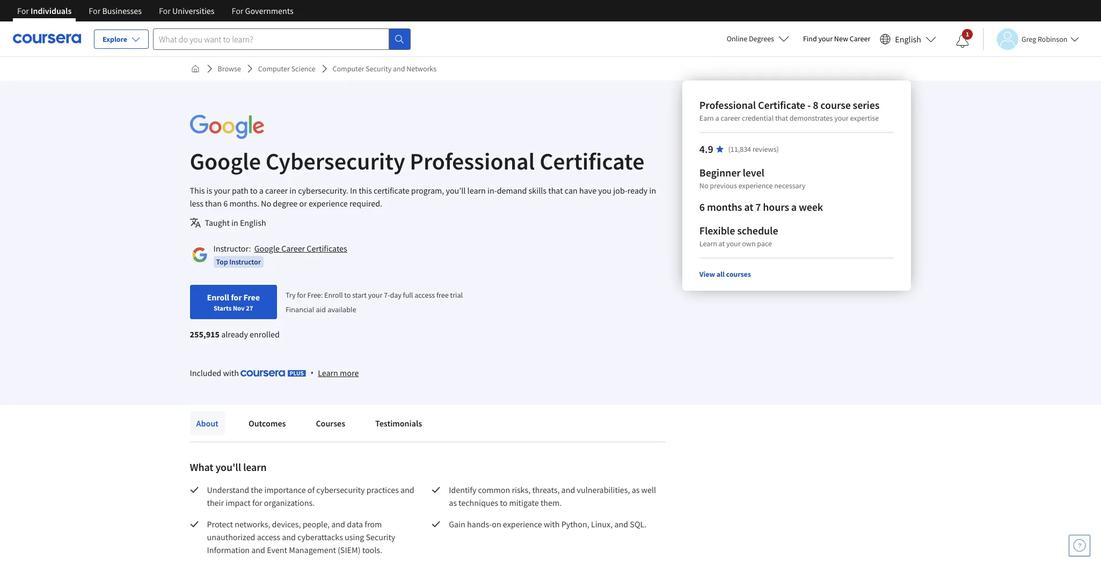 Task type: vqa. For each thing, say whether or not it's contained in the screenshot.
other
no



Task type: locate. For each thing, give the bounding box(es) containing it.
cybersecurity
[[316, 485, 365, 496]]

1 horizontal spatial to
[[344, 290, 351, 300]]

you'll
[[446, 185, 466, 196]]

4 for from the left
[[232, 5, 243, 16]]

free:
[[307, 290, 323, 300]]

1 vertical spatial professional
[[410, 147, 535, 176]]

0 vertical spatial access
[[415, 290, 435, 300]]

1 vertical spatial experience
[[309, 198, 348, 209]]

view all courses link
[[699, 270, 751, 279]]

in right taught
[[231, 217, 238, 228]]

1
[[966, 30, 969, 38]]

1 vertical spatial google
[[254, 243, 280, 254]]

level
[[743, 166, 764, 179]]

career right new
[[850, 34, 870, 43]]

0 vertical spatial career
[[850, 34, 870, 43]]

this
[[359, 185, 372, 196]]

0 vertical spatial to
[[250, 185, 258, 196]]

for for individuals
[[17, 5, 29, 16]]

0 vertical spatial career
[[721, 113, 740, 123]]

2 horizontal spatial a
[[791, 200, 797, 214]]

professional
[[699, 98, 756, 112], [410, 147, 535, 176]]

1 vertical spatial access
[[257, 532, 280, 543]]

for right try
[[297, 290, 306, 300]]

to left start
[[344, 290, 351, 300]]

1 vertical spatial learn
[[318, 368, 338, 379]]

experience
[[739, 181, 773, 191], [309, 198, 348, 209], [503, 519, 542, 530]]

1 horizontal spatial learn
[[467, 185, 486, 196]]

2 vertical spatial experience
[[503, 519, 542, 530]]

your right find
[[819, 34, 833, 43]]

0 vertical spatial learn
[[467, 185, 486, 196]]

beginner level no previous experience necessary
[[699, 166, 806, 191]]

for for universities
[[159, 5, 171, 16]]

0 vertical spatial english
[[895, 34, 921, 44]]

identify common risks, threats, and vulnerabilities, as well as techniques to mitigate them.
[[449, 485, 658, 508]]

that left can
[[548, 185, 563, 196]]

your down course
[[834, 113, 849, 123]]

0 horizontal spatial career
[[281, 243, 305, 254]]

google up instructor
[[254, 243, 280, 254]]

1 horizontal spatial computer
[[333, 64, 364, 74]]

try
[[286, 290, 296, 300]]

for universities
[[159, 5, 215, 16]]

greg robinson
[[1022, 34, 1068, 44]]

access right full
[[415, 290, 435, 300]]

the
[[251, 485, 263, 496]]

to right path
[[250, 185, 258, 196]]

0 vertical spatial that
[[775, 113, 788, 123]]

a left week
[[791, 200, 797, 214]]

1 horizontal spatial professional
[[699, 98, 756, 112]]

program,
[[411, 185, 444, 196]]

as
[[632, 485, 640, 496], [449, 498, 457, 508]]

outcomes link
[[242, 412, 292, 435]]

0 vertical spatial certificate
[[758, 98, 805, 112]]

1 vertical spatial career
[[265, 185, 288, 196]]

at left 7
[[744, 200, 753, 214]]

and right practices
[[401, 485, 414, 496]]

0 vertical spatial learn
[[699, 239, 717, 249]]

starts
[[214, 304, 232, 312]]

that inside professional certificate - 8 course series earn a career credential that demonstrates your expertise
[[775, 113, 788, 123]]

understand the importance of cybersecurity practices and their impact for organizations.
[[207, 485, 416, 508]]

enroll up available
[[324, 290, 343, 300]]

for up nov
[[231, 292, 242, 303]]

1 computer from the left
[[258, 64, 290, 74]]

and left networks
[[393, 64, 405, 74]]

your left 7-
[[368, 290, 382, 300]]

financial aid available button
[[286, 305, 356, 315]]

2 vertical spatial to
[[500, 498, 507, 508]]

cybersecurity
[[266, 147, 405, 176]]

0 horizontal spatial english
[[240, 217, 266, 228]]

gain
[[449, 519, 465, 530]]

6
[[223, 198, 228, 209], [699, 200, 705, 214]]

for
[[17, 5, 29, 16], [89, 5, 101, 16], [159, 5, 171, 16], [232, 5, 243, 16]]

1 vertical spatial at
[[719, 239, 725, 249]]

1 vertical spatial certificate
[[540, 147, 644, 176]]

no left degree
[[261, 198, 271, 209]]

certificate up 'credential' at the right top of the page
[[758, 98, 805, 112]]

(11,834
[[728, 144, 751, 154]]

a for 6 months at 7 hours a week
[[791, 200, 797, 214]]

event
[[267, 545, 287, 556]]

professional up you'll at the top of page
[[410, 147, 535, 176]]

6 inside this is your path to a career in cybersecurity. in this certificate program, you'll learn in-demand skills that can have you job-ready in less than 6 months. no degree or experience required.
[[223, 198, 228, 209]]

2 horizontal spatial to
[[500, 498, 507, 508]]

experience inside this is your path to a career in cybersecurity. in this certificate program, you'll learn in-demand skills that can have you job-ready in less than 6 months. no degree or experience required.
[[309, 198, 348, 209]]

2 horizontal spatial for
[[297, 290, 306, 300]]

computer for computer security and networks
[[333, 64, 364, 74]]

1 horizontal spatial no
[[699, 181, 708, 191]]

your left own
[[726, 239, 741, 249]]

1 horizontal spatial 6
[[699, 200, 705, 214]]

security down from
[[366, 532, 395, 543]]

sql.
[[630, 519, 647, 530]]

importance
[[264, 485, 306, 496]]

greg
[[1022, 34, 1036, 44]]

professional inside professional certificate - 8 course series earn a career credential that demonstrates your expertise
[[699, 98, 756, 112]]

networks,
[[235, 519, 270, 530]]

experience down level
[[739, 181, 773, 191]]

ready
[[628, 185, 648, 196]]

credential
[[742, 113, 774, 123]]

6 left months
[[699, 200, 705, 214]]

for inside try for free: enroll to start your 7-day full access free trial financial aid available
[[297, 290, 306, 300]]

english inside button
[[895, 34, 921, 44]]

gain hands-on experience with python, linux, and sql.
[[449, 519, 647, 530]]

1 vertical spatial a
[[259, 185, 264, 196]]

1 vertical spatial to
[[344, 290, 351, 300]]

for
[[297, 290, 306, 300], [231, 292, 242, 303], [252, 498, 262, 508]]

to down common
[[500, 498, 507, 508]]

learn inside • learn more
[[318, 368, 338, 379]]

no
[[699, 181, 708, 191], [261, 198, 271, 209]]

for down the
[[252, 498, 262, 508]]

for left 'governments'
[[232, 5, 243, 16]]

and left data
[[331, 519, 345, 530]]

computer security and networks link
[[328, 59, 441, 78]]

0 horizontal spatial learn
[[243, 461, 267, 474]]

outcomes
[[249, 418, 286, 429]]

no inside this is your path to a career in cybersecurity. in this certificate program, you'll learn in-demand skills that can have you job-ready in less than 6 months. no degree or experience required.
[[261, 198, 271, 209]]

testimonials link
[[369, 412, 429, 435]]

a inside this is your path to a career in cybersecurity. in this certificate program, you'll learn in-demand skills that can have you job-ready in less than 6 months. no degree or experience required.
[[259, 185, 264, 196]]

1 vertical spatial that
[[548, 185, 563, 196]]

no inside beginner level no previous experience necessary
[[699, 181, 708, 191]]

computer for computer science
[[258, 64, 290, 74]]

0 horizontal spatial experience
[[309, 198, 348, 209]]

or
[[299, 198, 307, 209]]

unauthorized
[[207, 532, 255, 543]]

learn down flexible
[[699, 239, 717, 249]]

in up degree
[[290, 185, 296, 196]]

1 vertical spatial security
[[366, 532, 395, 543]]

as left 'well'
[[632, 485, 640, 496]]

english button
[[876, 21, 941, 56]]

show notifications image
[[956, 35, 969, 48]]

at down flexible
[[719, 239, 725, 249]]

0 horizontal spatial in
[[231, 217, 238, 228]]

computer inside the computer security and networks link
[[333, 64, 364, 74]]

security inside protect networks, devices, people, and data from unauthorized access and cyberattacks using security information and event management (siem) tools.
[[366, 532, 395, 543]]

255,915
[[190, 329, 220, 340]]

for left universities
[[159, 5, 171, 16]]

to inside this is your path to a career in cybersecurity. in this certificate program, you'll learn in-demand skills that can have you job-ready in less than 6 months. no degree or experience required.
[[250, 185, 258, 196]]

and inside identify common risks, threats, and vulnerabilities, as well as techniques to mitigate them.
[[561, 485, 575, 496]]

0 horizontal spatial 6
[[223, 198, 228, 209]]

courses link
[[309, 412, 352, 435]]

new
[[834, 34, 848, 43]]

with right included
[[223, 368, 239, 379]]

with down them.
[[544, 519, 560, 530]]

0 horizontal spatial at
[[719, 239, 725, 249]]

and inside understand the importance of cybersecurity practices and their impact for organizations.
[[401, 485, 414, 496]]

financial
[[286, 305, 314, 315]]

2 computer from the left
[[333, 64, 364, 74]]

0 horizontal spatial access
[[257, 532, 280, 543]]

None search field
[[153, 28, 411, 50]]

learn up the
[[243, 461, 267, 474]]

as down identify at the bottom of page
[[449, 498, 457, 508]]

and
[[393, 64, 405, 74], [401, 485, 414, 496], [561, 485, 575, 496], [331, 519, 345, 530], [614, 519, 628, 530], [282, 532, 296, 543], [251, 545, 265, 556]]

using
[[345, 532, 364, 543]]

2 security from the top
[[366, 532, 395, 543]]

computer inside computer science link
[[258, 64, 290, 74]]

1 vertical spatial career
[[281, 243, 305, 254]]

0 horizontal spatial computer
[[258, 64, 290, 74]]

necessary
[[774, 181, 806, 191]]

no left previous in the right top of the page
[[699, 181, 708, 191]]

0 horizontal spatial that
[[548, 185, 563, 196]]

1 horizontal spatial experience
[[503, 519, 542, 530]]

computer left science
[[258, 64, 290, 74]]

free
[[243, 292, 260, 303]]

that right 'credential' at the right top of the page
[[775, 113, 788, 123]]

1 horizontal spatial learn
[[699, 239, 717, 249]]

cybersecurity.
[[298, 185, 348, 196]]

1 horizontal spatial for
[[252, 498, 262, 508]]

and up them.
[[561, 485, 575, 496]]

for inside the enroll for free starts nov 27
[[231, 292, 242, 303]]

1 vertical spatial english
[[240, 217, 266, 228]]

1 horizontal spatial as
[[632, 485, 640, 496]]

experience down cybersecurity.
[[309, 198, 348, 209]]

0 horizontal spatial no
[[261, 198, 271, 209]]

career up degree
[[265, 185, 288, 196]]

1 security from the top
[[366, 64, 392, 74]]

included with
[[190, 368, 241, 379]]

individuals
[[31, 5, 72, 16]]

0 vertical spatial a
[[715, 113, 719, 123]]

to for path
[[250, 185, 258, 196]]

learn right •
[[318, 368, 338, 379]]

google cybersecurity professional certificate
[[190, 147, 644, 176]]

1 vertical spatial learn
[[243, 461, 267, 474]]

pace
[[757, 239, 772, 249]]

0 vertical spatial with
[[223, 368, 239, 379]]

in
[[350, 185, 357, 196]]

0 vertical spatial security
[[366, 64, 392, 74]]

learn inside this is your path to a career in cybersecurity. in this certificate program, you'll learn in-demand skills that can have you job-ready in less than 6 months. no degree or experience required.
[[467, 185, 486, 196]]

0 horizontal spatial with
[[223, 368, 239, 379]]

1 horizontal spatial career
[[850, 34, 870, 43]]

enrolled
[[250, 329, 280, 340]]

a
[[715, 113, 719, 123], [259, 185, 264, 196], [791, 200, 797, 214]]

to inside identify common risks, threats, and vulnerabilities, as well as techniques to mitigate them.
[[500, 498, 507, 508]]

in
[[290, 185, 296, 196], [649, 185, 656, 196], [231, 217, 238, 228]]

1 vertical spatial with
[[544, 519, 560, 530]]

learn left in- on the top left of the page
[[467, 185, 486, 196]]

find your new career
[[803, 34, 870, 43]]

0 horizontal spatial for
[[231, 292, 242, 303]]

enroll up starts
[[207, 292, 229, 303]]

for left "businesses" on the top left of page
[[89, 5, 101, 16]]

0 horizontal spatial career
[[265, 185, 288, 196]]

0 horizontal spatial certificate
[[540, 147, 644, 176]]

2 for from the left
[[89, 5, 101, 16]]

google up path
[[190, 147, 261, 176]]

in right ready
[[649, 185, 656, 196]]

0 vertical spatial no
[[699, 181, 708, 191]]

1 horizontal spatial certificate
[[758, 98, 805, 112]]

a right earn
[[715, 113, 719, 123]]

0 horizontal spatial enroll
[[207, 292, 229, 303]]

0 horizontal spatial to
[[250, 185, 258, 196]]

7-
[[384, 290, 390, 300]]

about link
[[190, 412, 225, 435]]

with
[[223, 368, 239, 379], [544, 519, 560, 530]]

enroll for free starts nov 27
[[207, 292, 260, 312]]

0 horizontal spatial professional
[[410, 147, 535, 176]]

0 horizontal spatial as
[[449, 498, 457, 508]]

computer
[[258, 64, 290, 74], [333, 64, 364, 74]]

career left certificates at the top of page
[[281, 243, 305, 254]]

0 horizontal spatial a
[[259, 185, 264, 196]]

a right path
[[259, 185, 264, 196]]

protect networks, devices, people, and data from unauthorized access and cyberattacks using security information and event management (siem) tools.
[[207, 519, 397, 556]]

0 vertical spatial experience
[[739, 181, 773, 191]]

3 for from the left
[[159, 5, 171, 16]]

1 horizontal spatial enroll
[[324, 290, 343, 300]]

techniques
[[459, 498, 498, 508]]

2 horizontal spatial experience
[[739, 181, 773, 191]]

computer right science
[[333, 64, 364, 74]]

1 horizontal spatial access
[[415, 290, 435, 300]]

2 vertical spatial a
[[791, 200, 797, 214]]

1 horizontal spatial in
[[290, 185, 296, 196]]

risks,
[[512, 485, 531, 496]]

1 horizontal spatial that
[[775, 113, 788, 123]]

security left networks
[[366, 64, 392, 74]]

career inside this is your path to a career in cybersecurity. in this certificate program, you'll learn in-demand skills that can have you job-ready in less than 6 months. no degree or experience required.
[[265, 185, 288, 196]]

access inside protect networks, devices, people, and data from unauthorized access and cyberattacks using security information and event management (siem) tools.
[[257, 532, 280, 543]]

series
[[853, 98, 880, 112]]

for businesses
[[89, 5, 142, 16]]

• learn more
[[310, 367, 359, 379]]

255,915 already enrolled
[[190, 329, 280, 340]]

1 vertical spatial as
[[449, 498, 457, 508]]

your right is
[[214, 185, 230, 196]]

1 horizontal spatial at
[[744, 200, 753, 214]]

coursera plus image
[[241, 371, 306, 377]]

0 vertical spatial professional
[[699, 98, 756, 112]]

career right earn
[[721, 113, 740, 123]]

for left individuals
[[17, 5, 29, 16]]

trial
[[450, 290, 463, 300]]

them.
[[541, 498, 562, 508]]

to inside try for free: enroll to start your 7-day full access free trial financial aid available
[[344, 290, 351, 300]]

1 horizontal spatial english
[[895, 34, 921, 44]]

enroll inside try for free: enroll to start your 7-day full access free trial financial aid available
[[324, 290, 343, 300]]

0 horizontal spatial learn
[[318, 368, 338, 379]]

certificate up have
[[540, 147, 644, 176]]

own
[[742, 239, 756, 249]]

1 horizontal spatial career
[[721, 113, 740, 123]]

1 for from the left
[[17, 5, 29, 16]]

1 horizontal spatial a
[[715, 113, 719, 123]]

professional up earn
[[699, 98, 756, 112]]

experience down "mitigate"
[[503, 519, 542, 530]]

and down devices,
[[282, 532, 296, 543]]

beginner
[[699, 166, 741, 179]]

access up event
[[257, 532, 280, 543]]

1 vertical spatial no
[[261, 198, 271, 209]]

6 right than
[[223, 198, 228, 209]]



Task type: describe. For each thing, give the bounding box(es) containing it.
python,
[[561, 519, 589, 530]]

a inside professional certificate - 8 course series earn a career credential that demonstrates your expertise
[[715, 113, 719, 123]]

already
[[221, 329, 248, 340]]

access inside try for free: enroll to start your 7-day full access free trial financial aid available
[[415, 290, 435, 300]]

reviews)
[[753, 144, 779, 154]]

months.
[[229, 198, 259, 209]]

universities
[[172, 5, 215, 16]]

instructor: google career certificates top instructor
[[213, 243, 347, 267]]

linux,
[[591, 519, 613, 530]]

greg robinson button
[[983, 28, 1079, 50]]

available
[[328, 305, 356, 315]]

google career certificates link
[[254, 243, 347, 254]]

you
[[598, 185, 612, 196]]

devices,
[[272, 519, 301, 530]]

your inside try for free: enroll to start your 7-day full access free trial financial aid available
[[368, 290, 382, 300]]

for individuals
[[17, 5, 72, 16]]

identify
[[449, 485, 476, 496]]

What do you want to learn? text field
[[153, 28, 389, 50]]

google image
[[190, 115, 264, 139]]

common
[[478, 485, 510, 496]]

your inside "flexible schedule learn at your own pace"
[[726, 239, 741, 249]]

your inside "link"
[[819, 34, 833, 43]]

learn inside "flexible schedule learn at your own pace"
[[699, 239, 717, 249]]

courses
[[726, 270, 751, 279]]

2 horizontal spatial in
[[649, 185, 656, 196]]

hours
[[763, 200, 789, 214]]

have
[[579, 185, 597, 196]]

your inside this is your path to a career in cybersecurity. in this certificate program, you'll learn in-demand skills that can have you job-ready in less than 6 months. no degree or experience required.
[[214, 185, 230, 196]]

their
[[207, 498, 224, 508]]

taught in english
[[205, 217, 266, 228]]

career inside professional certificate - 8 course series earn a career credential that demonstrates your expertise
[[721, 113, 740, 123]]

try for free: enroll to start your 7-day full access free trial financial aid available
[[286, 290, 463, 315]]

6 months at 7 hours a week
[[699, 200, 823, 214]]

your inside professional certificate - 8 course series earn a career credential that demonstrates your expertise
[[834, 113, 849, 123]]

enroll inside the enroll for free starts nov 27
[[207, 292, 229, 303]]

on
[[492, 519, 501, 530]]

degree
[[273, 198, 298, 209]]

browse link
[[213, 59, 245, 78]]

required.
[[350, 198, 382, 209]]

can
[[565, 185, 578, 196]]

experience inside beginner level no previous experience necessary
[[739, 181, 773, 191]]

8
[[813, 98, 818, 112]]

career inside instructor: google career certificates top instructor
[[281, 243, 305, 254]]

certificate inside professional certificate - 8 course series earn a career credential that demonstrates your expertise
[[758, 98, 805, 112]]

this is your path to a career in cybersecurity. in this certificate program, you'll learn in-demand skills that can have you job-ready in less than 6 months. no degree or experience required.
[[190, 185, 656, 209]]

learn more link
[[318, 367, 359, 380]]

robinson
[[1038, 34, 1068, 44]]

degrees
[[749, 34, 774, 43]]

1 horizontal spatial with
[[544, 519, 560, 530]]

demonstrates
[[790, 113, 833, 123]]

browse
[[218, 64, 241, 74]]

home image
[[191, 64, 199, 73]]

that inside this is your path to a career in cybersecurity. in this certificate program, you'll learn in-demand skills that can have you job-ready in less than 6 months. no degree or experience required.
[[548, 185, 563, 196]]

protect
[[207, 519, 233, 530]]

vulnerabilities,
[[577, 485, 630, 496]]

job-
[[613, 185, 628, 196]]

flexible schedule learn at your own pace
[[699, 224, 778, 249]]

google inside instructor: google career certificates top instructor
[[254, 243, 280, 254]]

governments
[[245, 5, 294, 16]]

free
[[436, 290, 449, 300]]

for for governments
[[232, 5, 243, 16]]

threats,
[[532, 485, 560, 496]]

online
[[727, 34, 747, 43]]

banner navigation
[[9, 0, 302, 21]]

and left event
[[251, 545, 265, 556]]

from
[[365, 519, 382, 530]]

explore
[[103, 34, 127, 44]]

organizations.
[[264, 498, 315, 508]]

0 vertical spatial google
[[190, 147, 261, 176]]

career inside "link"
[[850, 34, 870, 43]]

about
[[196, 418, 218, 429]]

for for try
[[297, 290, 306, 300]]

nov
[[233, 304, 245, 312]]

for inside understand the importance of cybersecurity practices and their impact for organizations.
[[252, 498, 262, 508]]

coursera image
[[13, 30, 81, 47]]

well
[[641, 485, 656, 496]]

for governments
[[232, 5, 294, 16]]

to for enroll
[[344, 290, 351, 300]]

professional certificate - 8 course series earn a career credential that demonstrates your expertise
[[699, 98, 880, 123]]

all
[[717, 270, 725, 279]]

for for enroll
[[231, 292, 242, 303]]

27
[[246, 304, 253, 312]]

more
[[340, 368, 359, 379]]

computer science
[[258, 64, 315, 74]]

tools.
[[362, 545, 382, 556]]

at inside "flexible schedule learn at your own pace"
[[719, 239, 725, 249]]

expertise
[[850, 113, 879, 123]]

0 vertical spatial at
[[744, 200, 753, 214]]

what you'll learn
[[190, 461, 267, 474]]

a for this is your path to a career in cybersecurity. in this certificate program, you'll learn in-demand skills that can have you job-ready in less than 6 months. no degree or experience required.
[[259, 185, 264, 196]]

for for businesses
[[89, 5, 101, 16]]

find your new career link
[[798, 32, 876, 46]]

and left sql. at the right of the page
[[614, 519, 628, 530]]

(11,834 reviews)
[[728, 144, 779, 154]]

0 vertical spatial as
[[632, 485, 640, 496]]

online degrees button
[[718, 27, 798, 50]]

google career certificates image
[[191, 247, 208, 263]]

months
[[707, 200, 742, 214]]

day
[[390, 290, 401, 300]]

businesses
[[102, 5, 142, 16]]

help center image
[[1073, 540, 1086, 552]]

full
[[403, 290, 413, 300]]

earn
[[699, 113, 714, 123]]

of
[[308, 485, 315, 496]]

cyberattacks
[[297, 532, 343, 543]]

testimonials
[[375, 418, 422, 429]]

in-
[[487, 185, 497, 196]]

understand
[[207, 485, 249, 496]]

management
[[289, 545, 336, 556]]

this
[[190, 185, 205, 196]]

computer security and networks
[[333, 64, 437, 74]]

online degrees
[[727, 34, 774, 43]]

7
[[755, 200, 761, 214]]

flexible
[[699, 224, 735, 237]]

computer science link
[[254, 59, 320, 78]]



